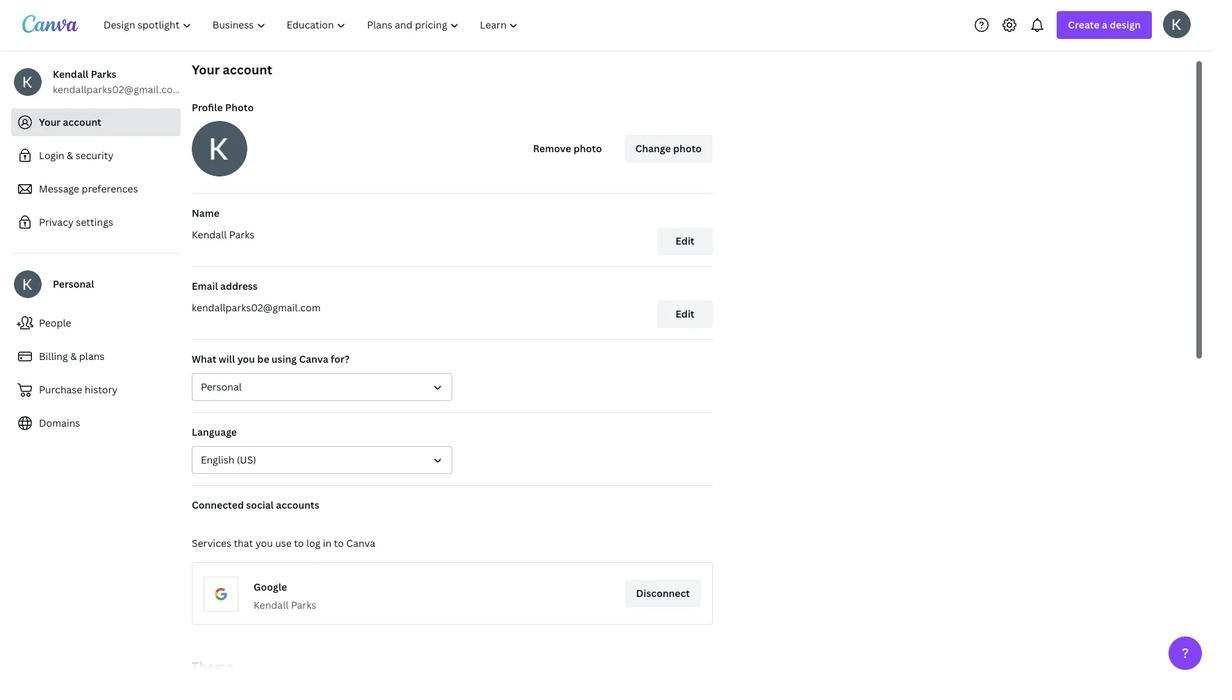Task type: locate. For each thing, give the bounding box(es) containing it.
&
[[67, 149, 73, 162], [70, 350, 77, 363]]

profile
[[192, 101, 223, 114]]

2 edit button from the top
[[658, 300, 713, 328]]

photo right change on the top right of page
[[674, 142, 702, 155]]

0 horizontal spatial canva
[[299, 353, 329, 366]]

language
[[192, 426, 237, 439]]

account up login & security
[[63, 115, 101, 129]]

kendallparks02@gmail.com
[[53, 83, 182, 96], [192, 301, 321, 314]]

Language: English (US) button
[[192, 446, 453, 474]]

your up login
[[39, 115, 61, 129]]

edit button for kendallparks02@gmail.com
[[658, 300, 713, 328]]

parks for kendall parks kendallparks02@gmail.com
[[91, 67, 117, 81]]

1 to from the left
[[294, 537, 304, 550]]

kendall down name
[[192, 228, 227, 241]]

2 photo from the left
[[674, 142, 702, 155]]

canva left for?
[[299, 353, 329, 366]]

0 horizontal spatial to
[[294, 537, 304, 550]]

message preferences
[[39, 182, 138, 195]]

remove
[[533, 142, 572, 155]]

be
[[257, 353, 269, 366]]

history
[[85, 383, 118, 396]]

1 vertical spatial &
[[70, 350, 77, 363]]

parks up your account link
[[91, 67, 117, 81]]

email address
[[192, 280, 258, 293]]

preferences
[[82, 182, 138, 195]]

1 horizontal spatial to
[[334, 537, 344, 550]]

edit
[[676, 234, 695, 248], [676, 307, 695, 321]]

0 horizontal spatial kendall
[[53, 67, 89, 81]]

account inside your account link
[[63, 115, 101, 129]]

account up photo
[[223, 61, 273, 78]]

0 vertical spatial personal
[[53, 277, 94, 291]]

kendall inside google kendall parks
[[254, 599, 289, 612]]

kendall down google
[[254, 599, 289, 612]]

your up profile on the top left
[[192, 61, 220, 78]]

parks up address
[[229, 228, 255, 241]]

1 edit button from the top
[[658, 227, 713, 255]]

& for login
[[67, 149, 73, 162]]

0 vertical spatial canva
[[299, 353, 329, 366]]

to
[[294, 537, 304, 550], [334, 537, 344, 550]]

use
[[275, 537, 292, 550]]

account
[[223, 61, 273, 78], [63, 115, 101, 129]]

your account up photo
[[192, 61, 273, 78]]

you
[[238, 353, 255, 366], [256, 537, 273, 550]]

0 horizontal spatial your account
[[39, 115, 101, 129]]

purchase history link
[[11, 376, 181, 404]]

1 photo from the left
[[574, 142, 602, 155]]

1 vertical spatial account
[[63, 115, 101, 129]]

you left be
[[238, 353, 255, 366]]

personal down will
[[201, 380, 242, 394]]

purchase
[[39, 383, 82, 396]]

1 horizontal spatial parks
[[229, 228, 255, 241]]

kendall for kendall parks
[[192, 228, 227, 241]]

create a design button
[[1058, 11, 1153, 39]]

kendall up your account link
[[53, 67, 89, 81]]

edit button for kendall parks
[[658, 227, 713, 255]]

disconnect button
[[625, 580, 702, 608]]

message
[[39, 182, 79, 195]]

remove photo
[[533, 142, 602, 155]]

parks inside kendall parks kendallparks02@gmail.com
[[91, 67, 117, 81]]

to left log
[[294, 537, 304, 550]]

0 vertical spatial you
[[238, 353, 255, 366]]

kendall
[[53, 67, 89, 81], [192, 228, 227, 241], [254, 599, 289, 612]]

1 vertical spatial your account
[[39, 115, 101, 129]]

accounts
[[276, 499, 320, 512]]

edit button
[[658, 227, 713, 255], [658, 300, 713, 328]]

domains
[[39, 416, 80, 430]]

address
[[220, 280, 258, 293]]

1 horizontal spatial personal
[[201, 380, 242, 394]]

0 horizontal spatial parks
[[91, 67, 117, 81]]

you for that
[[256, 537, 273, 550]]

your
[[192, 61, 220, 78], [39, 115, 61, 129]]

change
[[636, 142, 671, 155]]

2 horizontal spatial kendall
[[254, 599, 289, 612]]

0 vertical spatial parks
[[91, 67, 117, 81]]

1 vertical spatial personal
[[201, 380, 242, 394]]

kendall for kendall parks kendallparks02@gmail.com
[[53, 67, 89, 81]]

0 vertical spatial kendallparks02@gmail.com
[[53, 83, 182, 96]]

remove photo button
[[522, 135, 614, 163]]

create a design
[[1069, 18, 1142, 31]]

domains link
[[11, 410, 181, 437]]

login & security link
[[11, 142, 181, 170]]

0 vertical spatial edit button
[[658, 227, 713, 255]]

privacy settings
[[39, 216, 113, 229]]

1 horizontal spatial account
[[223, 61, 273, 78]]

what will you be using canva for?
[[192, 353, 350, 366]]

canva
[[299, 353, 329, 366], [346, 537, 376, 550]]

personal inside button
[[201, 380, 242, 394]]

kendallparks02@gmail.com up your account link
[[53, 83, 182, 96]]

connected
[[192, 499, 244, 512]]

0 horizontal spatial account
[[63, 115, 101, 129]]

1 horizontal spatial kendall
[[192, 228, 227, 241]]

1 horizontal spatial kendallparks02@gmail.com
[[192, 301, 321, 314]]

parks down log
[[291, 599, 316, 612]]

1 horizontal spatial your
[[192, 61, 220, 78]]

for?
[[331, 353, 350, 366]]

to right in
[[334, 537, 344, 550]]

1 vertical spatial edit
[[676, 307, 695, 321]]

your account up login & security
[[39, 115, 101, 129]]

1 vertical spatial kendallparks02@gmail.com
[[192, 301, 321, 314]]

will
[[219, 353, 235, 366]]

& left plans
[[70, 350, 77, 363]]

what
[[192, 353, 217, 366]]

1 horizontal spatial canva
[[346, 537, 376, 550]]

message preferences link
[[11, 175, 181, 203]]

1 edit from the top
[[676, 234, 695, 248]]

billing & plans link
[[11, 343, 181, 371]]

0 vertical spatial kendall
[[53, 67, 89, 81]]

personal up 'people' on the top of the page
[[53, 277, 94, 291]]

kendall parks image
[[1164, 10, 1192, 38]]

0 vertical spatial &
[[67, 149, 73, 162]]

2 vertical spatial parks
[[291, 599, 316, 612]]

you left use
[[256, 537, 273, 550]]

0 horizontal spatial your
[[39, 115, 61, 129]]

0 horizontal spatial photo
[[574, 142, 602, 155]]

1 vertical spatial kendall
[[192, 228, 227, 241]]

2 horizontal spatial parks
[[291, 599, 316, 612]]

parks
[[91, 67, 117, 81], [229, 228, 255, 241], [291, 599, 316, 612]]

disconnect
[[637, 587, 690, 600]]

photo inside remove photo button
[[574, 142, 602, 155]]

privacy
[[39, 216, 74, 229]]

1 vertical spatial you
[[256, 537, 273, 550]]

2 edit from the top
[[676, 307, 695, 321]]

google kendall parks
[[254, 581, 316, 612]]

personal
[[53, 277, 94, 291], [201, 380, 242, 394]]

kendall inside kendall parks kendallparks02@gmail.com
[[53, 67, 89, 81]]

2 vertical spatial kendall
[[254, 599, 289, 612]]

theme
[[192, 658, 234, 675]]

0 vertical spatial edit
[[676, 234, 695, 248]]

1 horizontal spatial photo
[[674, 142, 702, 155]]

Personal button
[[192, 373, 453, 401]]

your account
[[192, 61, 273, 78], [39, 115, 101, 129]]

1 vertical spatial edit button
[[658, 300, 713, 328]]

services
[[192, 537, 231, 550]]

social
[[246, 499, 274, 512]]

canva right in
[[346, 537, 376, 550]]

parks for kendall parks
[[229, 228, 255, 241]]

that
[[234, 537, 253, 550]]

photo
[[574, 142, 602, 155], [674, 142, 702, 155]]

1 horizontal spatial your account
[[192, 61, 273, 78]]

1 vertical spatial parks
[[229, 228, 255, 241]]

0 horizontal spatial personal
[[53, 277, 94, 291]]

kendallparks02@gmail.com down address
[[192, 301, 321, 314]]

create
[[1069, 18, 1100, 31]]

& right login
[[67, 149, 73, 162]]

photo right remove
[[574, 142, 602, 155]]

0 vertical spatial your
[[192, 61, 220, 78]]

photo inside change photo button
[[674, 142, 702, 155]]



Task type: describe. For each thing, give the bounding box(es) containing it.
privacy settings link
[[11, 209, 181, 236]]

profile photo
[[192, 101, 254, 114]]

change photo
[[636, 142, 702, 155]]

people link
[[11, 309, 181, 337]]

0 vertical spatial account
[[223, 61, 273, 78]]

log
[[307, 537, 321, 550]]

using
[[272, 353, 297, 366]]

english
[[201, 453, 235, 467]]

plans
[[79, 350, 105, 363]]

photo for remove photo
[[574, 142, 602, 155]]

kendall parks
[[192, 228, 255, 241]]

a
[[1103, 18, 1108, 31]]

email
[[192, 280, 218, 293]]

parks inside google kendall parks
[[291, 599, 316, 612]]

services that you use to log in to canva
[[192, 537, 376, 550]]

your account link
[[11, 108, 181, 136]]

name
[[192, 207, 220, 220]]

edit for kendall parks
[[676, 234, 695, 248]]

login & security
[[39, 149, 114, 162]]

photo
[[225, 101, 254, 114]]

english (us)
[[201, 453, 256, 467]]

change photo button
[[625, 135, 713, 163]]

login
[[39, 149, 64, 162]]

top level navigation element
[[95, 11, 531, 39]]

kendall parks kendallparks02@gmail.com
[[53, 67, 182, 96]]

2 to from the left
[[334, 537, 344, 550]]

google
[[254, 581, 287, 594]]

settings
[[76, 216, 113, 229]]

you for will
[[238, 353, 255, 366]]

security
[[76, 149, 114, 162]]

billing & plans
[[39, 350, 105, 363]]

connected social accounts
[[192, 499, 320, 512]]

design
[[1111, 18, 1142, 31]]

billing
[[39, 350, 68, 363]]

1 vertical spatial your
[[39, 115, 61, 129]]

0 vertical spatial your account
[[192, 61, 273, 78]]

1 vertical spatial canva
[[346, 537, 376, 550]]

(us)
[[237, 453, 256, 467]]

edit for kendallparks02@gmail.com
[[676, 307, 695, 321]]

purchase history
[[39, 383, 118, 396]]

in
[[323, 537, 332, 550]]

& for billing
[[70, 350, 77, 363]]

0 horizontal spatial kendallparks02@gmail.com
[[53, 83, 182, 96]]

photo for change photo
[[674, 142, 702, 155]]

people
[[39, 316, 71, 330]]



Task type: vqa. For each thing, say whether or not it's contained in the screenshot.
Domains 'link'
yes



